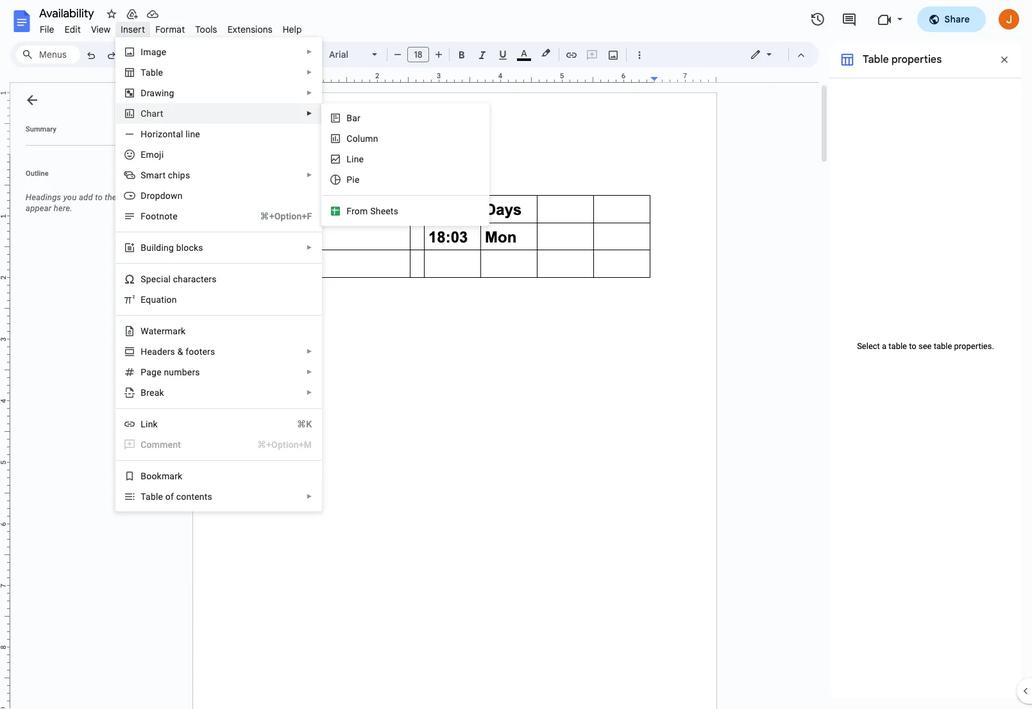Task type: vqa. For each thing, say whether or not it's contained in the screenshot.
'cell' to the top
no



Task type: describe. For each thing, give the bounding box(es) containing it.
ar
[[353, 113, 361, 123]]

building blocks u element
[[141, 243, 207, 253]]

a
[[883, 341, 887, 351]]

h
[[141, 347, 147, 357]]

you
[[63, 193, 77, 202]]

ho
[[141, 129, 153, 139]]

i
[[141, 47, 143, 57]]

headings you add to the document will appear here.
[[26, 193, 171, 213]]

outline heading
[[10, 169, 185, 187]]

table for table properties
[[863, 53, 889, 66]]

drawing d element
[[141, 88, 178, 98]]

d
[[141, 88, 147, 98]]

share button
[[917, 6, 986, 32]]

bottom margin image
[[0, 705, 10, 709]]

line
[[186, 129, 200, 139]]

main toolbar
[[80, 0, 650, 606]]

from s heets
[[347, 206, 399, 216]]

e
[[141, 295, 146, 305]]

footers
[[186, 347, 215, 357]]

file menu item
[[35, 22, 59, 37]]

top margin image
[[0, 93, 10, 158]]

t
[[141, 67, 146, 78]]

p ie
[[347, 175, 360, 185]]

outline
[[26, 169, 49, 178]]

heets
[[376, 206, 399, 216]]

horizontal line r element
[[141, 129, 204, 139]]

&
[[178, 347, 183, 357]]

spe
[[141, 274, 156, 284]]

b ookmark
[[141, 471, 183, 481]]

document
[[119, 193, 157, 202]]

properties
[[892, 53, 942, 66]]

Font size field
[[408, 47, 435, 63]]

menu containing i
[[84, 37, 322, 709]]

smart
[[141, 170, 166, 180]]

bookmark b element
[[141, 471, 186, 481]]

chart
[[141, 108, 163, 119]]

pa g e numbers
[[141, 367, 200, 377]]

dropdown
[[141, 191, 183, 201]]

tools
[[195, 24, 217, 35]]

i mage
[[141, 47, 166, 57]]

content
[[176, 492, 208, 502]]

co
[[141, 440, 152, 450]]

rawing
[[147, 88, 174, 98]]

► for d rawing
[[306, 89, 313, 96]]

brea k
[[141, 388, 164, 398]]

text color image
[[517, 46, 531, 61]]

the
[[105, 193, 117, 202]]

► for t able
[[306, 69, 313, 76]]

blocks
[[176, 243, 203, 253]]

share
[[945, 13, 970, 25]]

pie p element
[[347, 175, 364, 185]]

Font size text field
[[408, 47, 429, 62]]

4 ► from the top
[[306, 110, 313, 117]]

⌘+option+f
[[260, 211, 312, 221]]

u
[[146, 243, 152, 253]]

summary
[[26, 125, 56, 133]]

table of contents s element
[[141, 492, 216, 502]]

see
[[919, 341, 932, 351]]

smart chips z element
[[141, 170, 194, 180]]

able
[[146, 67, 163, 78]]

ilding
[[152, 243, 174, 253]]

menu containing b
[[317, 26, 490, 709]]

link l element
[[141, 419, 162, 429]]

here.
[[54, 203, 72, 213]]

to for the
[[95, 193, 103, 202]]

► for i mage
[[306, 48, 313, 55]]

chips
[[168, 170, 190, 180]]

will
[[159, 193, 171, 202]]

mage
[[143, 47, 166, 57]]

5 ► from the top
[[306, 171, 313, 178]]

chart q element
[[141, 108, 167, 119]]

s
[[370, 206, 376, 216]]

headings
[[26, 193, 61, 202]]

olumn
[[353, 133, 378, 144]]

Menus field
[[16, 46, 80, 64]]

select
[[858, 341, 880, 351]]

spe c ial characters
[[141, 274, 217, 284]]

2 table from the left
[[934, 341, 953, 351]]

page numbers g element
[[141, 367, 204, 377]]

b for ar
[[347, 113, 353, 123]]

c
[[156, 274, 161, 284]]

l ink
[[141, 419, 158, 429]]

c olumn
[[347, 133, 378, 144]]

ink
[[146, 419, 158, 429]]

extensions
[[228, 24, 273, 35]]

of
[[165, 492, 174, 502]]

⌘k
[[297, 419, 312, 429]]

appear
[[26, 203, 52, 213]]

foot n ote
[[141, 211, 178, 221]]

► for brea k
[[306, 389, 313, 396]]

mode and view toolbar
[[741, 42, 812, 67]]

⌘+option+f element
[[245, 210, 312, 223]]

b u ilding blocks
[[141, 243, 203, 253]]

line l element
[[347, 154, 368, 164]]

b ar
[[347, 113, 361, 123]]

format
[[155, 24, 185, 35]]

⌘k element
[[282, 418, 312, 431]]

add
[[79, 193, 93, 202]]

emoji
[[141, 150, 164, 160]]



Task type: locate. For each thing, give the bounding box(es) containing it.
l for ine
[[347, 154, 352, 164]]

3 ► from the top
[[306, 89, 313, 96]]

table left properties
[[863, 53, 889, 66]]

b
[[347, 113, 353, 123], [141, 243, 146, 253], [141, 471, 146, 481]]

arial
[[329, 49, 349, 60]]

view menu item
[[86, 22, 116, 37]]

c
[[347, 133, 353, 144]]

right margin image
[[651, 73, 716, 82]]

0 horizontal spatial l
[[141, 419, 146, 429]]

to
[[95, 193, 103, 202], [910, 341, 917, 351]]

co m ment
[[141, 440, 181, 450]]

menu item inside menu
[[124, 438, 312, 451]]

l up the p
[[347, 154, 352, 164]]

1 vertical spatial b
[[141, 243, 146, 253]]

l for ink
[[141, 419, 146, 429]]

r
[[153, 129, 156, 139]]

0 vertical spatial to
[[95, 193, 103, 202]]

comment m element
[[141, 440, 185, 450]]

7 ► from the top
[[306, 348, 313, 355]]

help menu item
[[278, 22, 307, 37]]

1 vertical spatial to
[[910, 341, 917, 351]]

ment
[[160, 440, 181, 450]]

1 horizontal spatial to
[[910, 341, 917, 351]]

b for ookmark
[[141, 471, 146, 481]]

ookmark
[[146, 471, 183, 481]]

0 vertical spatial table
[[863, 53, 889, 66]]

► for h eaders & footers
[[306, 348, 313, 355]]

l up co
[[141, 419, 146, 429]]

ine
[[352, 154, 364, 164]]

table t element
[[141, 67, 167, 78]]

column c element
[[347, 133, 382, 144]]

⌘+option+m element
[[242, 438, 312, 451]]

equation e element
[[141, 295, 181, 305]]

smart chips
[[141, 170, 190, 180]]

g
[[152, 367, 157, 377]]

Rename text field
[[35, 5, 101, 21]]

1 vertical spatial table
[[141, 492, 163, 502]]

table of content s
[[141, 492, 212, 502]]

to inside table properties section
[[910, 341, 917, 351]]

extensions menu item
[[222, 22, 278, 37]]

1 horizontal spatial table
[[863, 53, 889, 66]]

insert
[[121, 24, 145, 35]]

image i element
[[141, 47, 170, 57]]

m
[[152, 440, 160, 450]]

ote
[[164, 211, 178, 221]]

tools menu item
[[190, 22, 222, 37]]

l ine
[[347, 154, 364, 164]]

to left 'see'
[[910, 341, 917, 351]]

b up c
[[347, 113, 353, 123]]

table inside menu
[[141, 492, 163, 502]]

0 horizontal spatial table
[[141, 492, 163, 502]]

table properties
[[863, 53, 942, 66]]

1 vertical spatial l
[[141, 419, 146, 429]]

⌘+option+m
[[257, 440, 312, 450]]

menu item
[[124, 438, 312, 451]]

ie
[[353, 175, 360, 185]]

0 vertical spatial b
[[347, 113, 353, 123]]

table inside section
[[863, 53, 889, 66]]

font list. arial selected. option
[[329, 46, 365, 64]]

► for ilding blocks
[[306, 244, 313, 251]]

1 ► from the top
[[306, 48, 313, 55]]

characters
[[173, 274, 217, 284]]

view
[[91, 24, 111, 35]]

dropdown 6 element
[[141, 191, 187, 201]]

watermark j element
[[141, 326, 190, 336]]

ial
[[161, 274, 171, 284]]

menu bar inside the menu bar banner
[[35, 17, 307, 38]]

b down co
[[141, 471, 146, 481]]

table for table of content s
[[141, 492, 163, 502]]

n
[[159, 211, 164, 221]]

menu item containing co
[[124, 438, 312, 451]]

eaders
[[147, 347, 175, 357]]

table right 'see'
[[934, 341, 953, 351]]

to for see
[[910, 341, 917, 351]]

select a table to see table properties. element
[[849, 341, 1003, 351]]

►
[[306, 48, 313, 55], [306, 69, 313, 76], [306, 89, 313, 96], [306, 110, 313, 117], [306, 171, 313, 178], [306, 244, 313, 251], [306, 348, 313, 355], [306, 368, 313, 375], [306, 389, 313, 396], [306, 493, 313, 500]]

edit menu item
[[59, 22, 86, 37]]

emoji 7 element
[[141, 150, 168, 160]]

summary heading
[[26, 125, 56, 135]]

menu bar
[[35, 17, 307, 38]]

document outline element
[[10, 83, 185, 709]]

1 horizontal spatial l
[[347, 154, 352, 164]]

izontal
[[156, 129, 183, 139]]

table properties section
[[830, 42, 1022, 699]]

to left the at the top left of the page
[[95, 193, 103, 202]]

8 ► from the top
[[306, 368, 313, 375]]

pa
[[141, 367, 152, 377]]

edit
[[65, 24, 81, 35]]

e quation
[[141, 295, 177, 305]]

quation
[[146, 295, 177, 305]]

b for u
[[141, 243, 146, 253]]

highlight color image
[[539, 46, 553, 61]]

k
[[159, 388, 164, 398]]

numbers
[[164, 367, 200, 377]]

► for e numbers
[[306, 368, 313, 375]]

► for table of content s
[[306, 493, 313, 500]]

foot
[[141, 211, 159, 221]]

headers & footers h element
[[141, 347, 219, 357]]

10 ► from the top
[[306, 493, 313, 500]]

table right a
[[889, 341, 908, 351]]

Star checkbox
[[103, 5, 121, 23]]

9 ► from the top
[[306, 389, 313, 396]]

break k element
[[141, 388, 168, 398]]

from sheets s element
[[347, 206, 402, 216]]

insert image image
[[606, 46, 621, 64]]

l
[[347, 154, 352, 164], [141, 419, 146, 429]]

properties.
[[955, 341, 995, 351]]

footnote n element
[[141, 211, 181, 221]]

6 ► from the top
[[306, 244, 313, 251]]

d rawing
[[141, 88, 174, 98]]

t able
[[141, 67, 163, 78]]

bar b element
[[347, 113, 365, 123]]

2 vertical spatial b
[[141, 471, 146, 481]]

1 table from the left
[[889, 341, 908, 351]]

0 horizontal spatial table
[[889, 341, 908, 351]]

special characters c element
[[141, 274, 221, 284]]

1 horizontal spatial table
[[934, 341, 953, 351]]

table left of
[[141, 492, 163, 502]]

watermark
[[141, 326, 186, 336]]

p
[[347, 175, 353, 185]]

help
[[283, 24, 302, 35]]

e
[[157, 367, 162, 377]]

table properties application
[[0, 0, 1033, 709]]

0 horizontal spatial to
[[95, 193, 103, 202]]

menu
[[317, 26, 490, 709], [84, 37, 322, 709]]

b left ilding
[[141, 243, 146, 253]]

select a table to see table properties.
[[858, 341, 995, 351]]

insert menu item
[[116, 22, 150, 37]]

table
[[889, 341, 908, 351], [934, 341, 953, 351]]

table
[[863, 53, 889, 66], [141, 492, 163, 502]]

format menu item
[[150, 22, 190, 37]]

0 vertical spatial l
[[347, 154, 352, 164]]

h eaders & footers
[[141, 347, 215, 357]]

to inside headings you add to the document will appear here.
[[95, 193, 103, 202]]

menu bar banner
[[0, 0, 1033, 709]]

2 ► from the top
[[306, 69, 313, 76]]

menu bar containing file
[[35, 17, 307, 38]]

s
[[208, 492, 212, 502]]

from
[[347, 206, 368, 216]]

file
[[40, 24, 54, 35]]

ho r izontal line
[[141, 129, 200, 139]]



